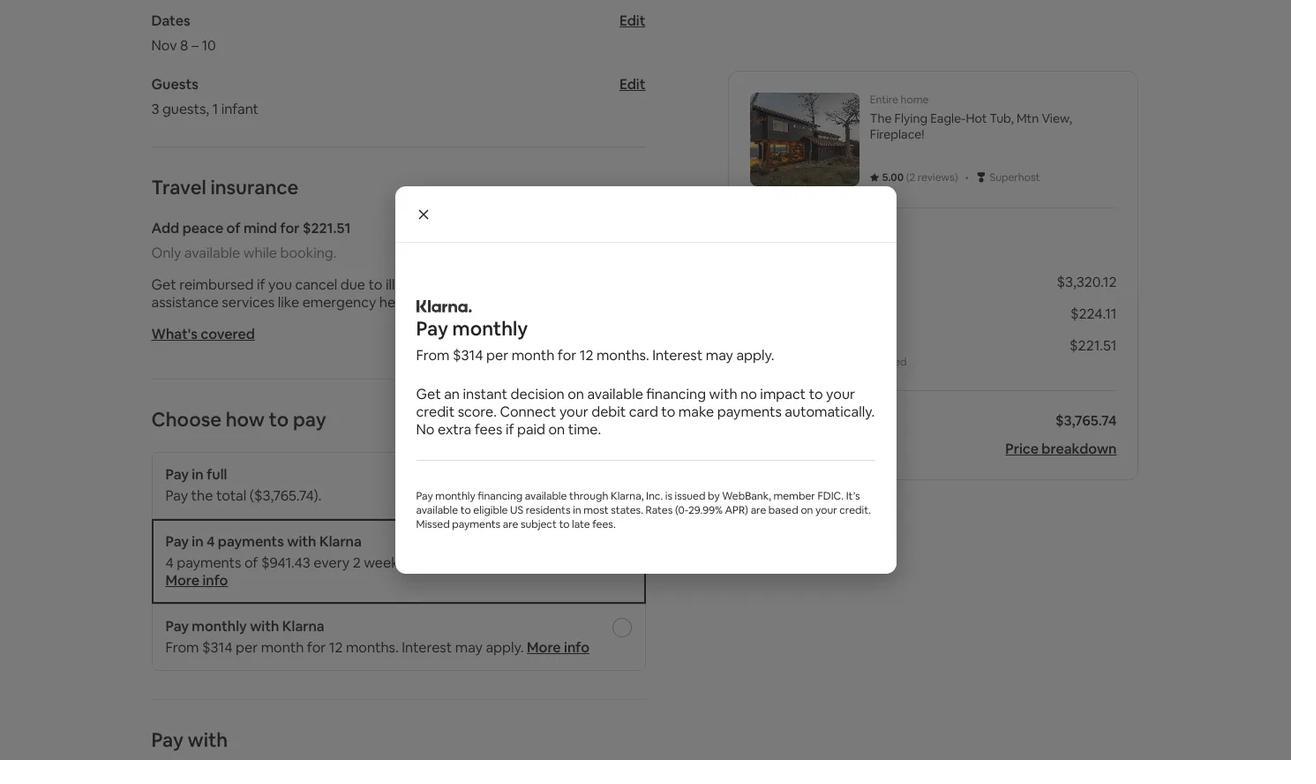 Task type: vqa. For each thing, say whether or not it's contained in the screenshot.
It's
yes



Task type: describe. For each thing, give the bounding box(es) containing it.
months. inside pay monthly dialog
[[597, 346, 649, 365]]

29.99%
[[689, 503, 723, 517]]

dates
[[151, 11, 190, 30]]

services inside get reimbursed if you cancel due to illness, flight delays, and more. plus, get assistance services like emergency help.
[[222, 293, 275, 312]]

like
[[278, 293, 299, 312]]

more.
[[543, 275, 581, 294]]

every
[[314, 553, 350, 572]]

entire
[[870, 93, 899, 107]]

guests 3 guests, 1 infant
[[151, 75, 259, 118]]

residents
[[526, 503, 571, 517]]

available up 6
[[416, 503, 458, 517]]

weeks.
[[442, 553, 486, 572]]

2 inside pay in 4 payments with klarna 4 payments of $941.43 every 2 weeks for 6 weeks. interest-free. more info
[[353, 553, 361, 572]]

missed
[[416, 517, 450, 531]]

pay monthly with klarna from $314 per month for 12 months. interest may apply. more info
[[166, 617, 590, 657]]

inc.
[[646, 489, 663, 503]]

apr)
[[725, 503, 749, 517]]

what's covered button
[[151, 325, 255, 343]]

peace
[[182, 219, 224, 237]]

for inside add peace of mind for $221.51 only available while booking.
[[280, 219, 300, 237]]

assistance
[[750, 355, 802, 369]]

1
[[212, 100, 218, 118]]

interest inside pay monthly dialog
[[653, 346, 703, 365]]

apply. inside pay monthly dialog
[[737, 346, 775, 365]]

1 vertical spatial $221.51
[[1070, 336, 1117, 355]]

for inside the pay monthly with klarna from $314 per month for 12 months. interest may apply. more info
[[307, 638, 326, 657]]

cancel
[[295, 275, 338, 294]]

available inside get an instant decision on available financing with no impact to your credit score. connect your debit card to make payments automatically. no extra fees if paid on time.
[[587, 385, 643, 403]]

paid
[[517, 420, 546, 439]]

0 horizontal spatial insurance
[[210, 175, 299, 200]]

month inside dialog
[[512, 346, 555, 365]]

guests
[[151, 75, 199, 94]]

you
[[268, 275, 292, 294]]

pay for pay in full pay the total ($3,765.74).
[[166, 465, 189, 484]]

interest-
[[489, 553, 545, 572]]

impact
[[760, 385, 806, 403]]

to right card
[[661, 403, 676, 421]]

full
[[207, 465, 227, 484]]

home
[[901, 93, 929, 107]]

edit button for guests 3 guests, 1 infant
[[620, 75, 646, 94]]

reviews
[[918, 170, 955, 184]]

5.00 ( 2 reviews )
[[883, 170, 958, 184]]

more info button for pay monthly with klarna from $314 per month for 12 months. interest may apply. more info
[[527, 638, 590, 657]]

an
[[444, 385, 460, 403]]

price
[[1006, 440, 1039, 458]]

1 horizontal spatial 4
[[207, 532, 215, 551]]

(usd)
[[786, 411, 824, 430]]

klarna image
[[416, 300, 472, 312]]

$314 inside pay monthly dialog
[[453, 346, 483, 365]]

(0-
[[675, 503, 689, 517]]

credit
[[416, 403, 455, 421]]

$3,765.74
[[1056, 411, 1117, 430]]

pay for pay monthly financing available through klarna, inc. is issued by webbank, member fdic. it's available to eligible us residents in most states. rates (0-29.99% apr) are based on your credit. missed payments are subject to late fees.
[[416, 489, 433, 503]]

entire home the flying eagle-hot tub, mtn view, fireplace!
[[870, 93, 1072, 142]]

pay with
[[151, 727, 228, 752]]

while
[[243, 244, 277, 262]]

price breakdown button
[[1006, 440, 1117, 458]]

what's covered
[[151, 325, 255, 343]]

per inside the pay monthly with klarna from $314 per month for 12 months. interest may apply. more info
[[236, 638, 258, 657]]

$3,320.12
[[1057, 273, 1117, 291]]

score.
[[458, 403, 497, 421]]

available up subject
[[525, 489, 567, 503]]

assistance
[[151, 293, 219, 312]]

your
[[750, 229, 792, 253]]

choose how to pay
[[151, 407, 326, 432]]

payments inside pay monthly financing available through klarna, inc. is issued by webbank, member fdic. it's available to eligible us residents in most states. rates (0-29.99% apr) are based on your credit. missed payments are subject to late fees.
[[452, 517, 501, 531]]

payments down the on the left of page
[[177, 553, 241, 572]]

interest inside the pay monthly with klarna from $314 per month for 12 months. interest may apply. more info
[[402, 638, 452, 657]]

get for get an instant decision on available financing with no impact to your credit score. connect your debit card to make payments automatically. no extra fees if paid on time.
[[416, 385, 441, 403]]

decision
[[511, 385, 565, 403]]

1 horizontal spatial are
[[751, 503, 766, 517]]

1 vertical spatial services
[[805, 355, 844, 369]]

to up (usd) at the bottom right of page
[[809, 385, 823, 403]]

6
[[430, 553, 439, 572]]

eligible
[[473, 503, 508, 517]]

klarna inside pay in 4 payments with klarna 4 payments of $941.43 every 2 weeks for 6 weeks. interest-free. more info
[[319, 532, 362, 551]]

is
[[665, 489, 673, 503]]

for inside pay in 4 payments with klarna 4 payments of $941.43 every 2 weeks for 6 weeks. interest-free. more info
[[408, 553, 427, 572]]

member
[[774, 489, 816, 503]]

to left eligible
[[461, 503, 471, 517]]

of inside add peace of mind for $221.51 only available while booking.
[[227, 219, 241, 237]]

0 horizontal spatial on
[[549, 420, 565, 439]]

nov
[[151, 36, 177, 55]]

from inside the pay monthly with klarna from $314 per month for 12 months. interest may apply. more info
[[166, 638, 199, 657]]

apply. inside the pay monthly with klarna from $314 per month for 12 months. interest may apply. more info
[[486, 638, 524, 657]]

view,
[[1042, 110, 1072, 126]]

from inside pay monthly dialog
[[416, 346, 450, 365]]

included
[[865, 355, 907, 369]]

pay for pay monthly
[[416, 316, 448, 341]]

0 horizontal spatial 4
[[166, 553, 174, 572]]

for inside pay monthly dialog
[[558, 346, 577, 365]]

add
[[151, 219, 179, 237]]

0 vertical spatial 2
[[910, 170, 916, 184]]

with inside get an instant decision on available financing with no impact to your credit score. connect your debit card to make payments automatically. no extra fees if paid on time.
[[709, 385, 738, 403]]

mtn
[[1017, 110, 1039, 126]]

($3,765.74).
[[250, 486, 322, 505]]

price breakdown
[[1006, 440, 1117, 458]]

flight
[[431, 275, 465, 294]]

fees.
[[593, 517, 616, 531]]

1 vertical spatial insurance
[[792, 336, 854, 355]]

0 vertical spatial total
[[796, 229, 839, 253]]

monthly for pay monthly with klarna from $314 per month for 12 months. interest may apply. more info
[[192, 617, 247, 636]]

•
[[965, 168, 969, 186]]

payments inside get an instant decision on available financing with no impact to your credit score. connect your debit card to make payments automatically. no extra fees if paid on time.
[[717, 403, 782, 421]]

based
[[769, 503, 799, 517]]

pay in full pay the total ($3,765.74).
[[166, 465, 322, 505]]

booking.
[[280, 244, 337, 262]]

more inside the pay monthly with klarna from $314 per month for 12 months. interest may apply. more info
[[527, 638, 561, 657]]

may inside the pay monthly with klarna from $314 per month for 12 months. interest may apply. more info
[[455, 638, 483, 657]]

help.
[[379, 293, 411, 312]]

0 horizontal spatial travel
[[151, 175, 206, 200]]

credit.
[[840, 503, 871, 517]]

12 inside the pay monthly with klarna from $314 per month for 12 months. interest may apply. more info
[[329, 638, 343, 657]]

pay monthly dialog
[[395, 186, 896, 574]]

dates nov 8 – 10
[[151, 11, 216, 55]]

us
[[510, 503, 524, 517]]

financing inside get an instant decision on available financing with no impact to your credit score. connect your debit card to make payments automatically. no extra fees if paid on time.
[[646, 385, 706, 403]]

subject
[[521, 517, 557, 531]]

–
[[192, 36, 199, 55]]

fireplace!
[[870, 126, 925, 142]]

your left debit
[[560, 403, 589, 421]]

if inside get reimbursed if you cancel due to illness, flight delays, and more. plus, get assistance services like emergency help.
[[257, 275, 265, 294]]

pay monthly financing available through klarna, inc. is issued by webbank, member fdic. it's available to eligible us residents in most states. rates (0-29.99% apr) are based on your credit. missed payments are subject to late fees.
[[416, 489, 871, 531]]

(
[[906, 170, 910, 184]]

monthly for pay monthly
[[452, 316, 528, 341]]

pay
[[293, 407, 326, 432]]

on inside pay monthly financing available through klarna, inc. is issued by webbank, member fdic. it's available to eligible us residents in most states. rates (0-29.99% apr) are based on your credit. missed payments are subject to late fees.
[[801, 503, 813, 517]]

may inside pay monthly dialog
[[706, 346, 734, 365]]

tub,
[[990, 110, 1014, 126]]



Task type: locate. For each thing, give the bounding box(es) containing it.
make
[[679, 403, 714, 421]]

illness,
[[386, 275, 428, 294]]

12 up debit
[[580, 346, 594, 365]]

)
[[955, 170, 958, 184]]

get for get reimbursed if you cancel due to illness, flight delays, and more. plus, get assistance services like emergency help.
[[151, 275, 176, 294]]

0 vertical spatial info
[[203, 571, 228, 590]]

travel up impact
[[750, 336, 789, 355]]

if left you
[[257, 275, 265, 294]]

to
[[369, 275, 383, 294], [809, 385, 823, 403], [661, 403, 676, 421], [269, 407, 289, 432], [461, 503, 471, 517], [559, 517, 570, 531]]

superhost
[[990, 170, 1040, 184]]

2 right the every
[[353, 553, 361, 572]]

1 vertical spatial more info button
[[527, 638, 590, 657]]

interest down 6
[[402, 638, 452, 657]]

insurance up impact
[[792, 336, 854, 355]]

2 edit button from the top
[[620, 75, 646, 94]]

2 horizontal spatial on
[[801, 503, 813, 517]]

edit for dates nov 8 – 10
[[620, 11, 646, 30]]

0 vertical spatial $221.51
[[303, 219, 351, 237]]

0 vertical spatial of
[[227, 219, 241, 237]]

1 horizontal spatial apply.
[[737, 346, 775, 365]]

0 horizontal spatial get
[[151, 275, 176, 294]]

klarna inside the pay monthly with klarna from $314 per month for 12 months. interest may apply. more info
[[282, 617, 325, 636]]

1 horizontal spatial financing
[[646, 385, 706, 403]]

0 vertical spatial on
[[568, 385, 584, 403]]

month inside the pay monthly with klarna from $314 per month for 12 months. interest may apply. more info
[[261, 638, 304, 657]]

month down the $941.43
[[261, 638, 304, 657]]

services left the like
[[222, 293, 275, 312]]

hot
[[966, 110, 987, 126]]

on right based
[[801, 503, 813, 517]]

available inside add peace of mind for $221.51 only available while booking.
[[184, 244, 240, 262]]

may left assistance
[[706, 346, 734, 365]]

months. up debit
[[597, 346, 649, 365]]

late
[[572, 517, 590, 531]]

0 vertical spatial financing
[[646, 385, 706, 403]]

2 vertical spatial in
[[192, 532, 204, 551]]

1 vertical spatial financing
[[478, 489, 523, 503]]

apply. down interest- at bottom left
[[486, 638, 524, 657]]

month
[[512, 346, 555, 365], [261, 638, 304, 657]]

$221.51 up booking.
[[303, 219, 351, 237]]

info down free.
[[564, 638, 590, 657]]

travel insurance up peace
[[151, 175, 299, 200]]

10
[[202, 36, 216, 55]]

2 vertical spatial monthly
[[192, 617, 247, 636]]

1 vertical spatial in
[[573, 503, 581, 517]]

0 vertical spatial $314
[[453, 346, 483, 365]]

0 horizontal spatial total
[[216, 486, 247, 505]]

if right fees
[[506, 420, 514, 439]]

for up decision in the left of the page
[[558, 346, 577, 365]]

1 horizontal spatial insurance
[[792, 336, 854, 355]]

0 vertical spatial edit button
[[620, 11, 646, 30]]

total
[[750, 411, 783, 430]]

monthly inside the pay monthly with klarna from $314 per month for 12 months. interest may apply. more info
[[192, 617, 247, 636]]

months.
[[597, 346, 649, 365], [346, 638, 399, 657]]

4
[[207, 532, 215, 551], [166, 553, 174, 572]]

get an instant decision on available financing with no impact to your credit score. connect your debit card to make payments automatically. no extra fees if paid on time.
[[416, 385, 875, 439]]

financing inside pay monthly financing available through klarna, inc. is issued by webbank, member fdic. it's available to eligible us residents in most states. rates (0-29.99% apr) are based on your credit. missed payments are subject to late fees.
[[478, 489, 523, 503]]

1 horizontal spatial on
[[568, 385, 584, 403]]

0 vertical spatial from
[[416, 346, 450, 365]]

extra
[[438, 420, 472, 439]]

1 vertical spatial klarna
[[282, 617, 325, 636]]

0 horizontal spatial 2
[[353, 553, 361, 572]]

if
[[257, 275, 265, 294], [506, 420, 514, 439]]

free.
[[545, 553, 574, 572]]

travel insurance up impact
[[750, 336, 854, 355]]

more info button for pay in 4 payments with klarna 4 payments of $941.43 every 2 weeks for 6 weeks. interest-free. more info
[[166, 571, 228, 590]]

0 vertical spatial monthly
[[452, 316, 528, 341]]

1 vertical spatial of
[[244, 553, 258, 572]]

get
[[151, 275, 176, 294], [416, 385, 441, 403]]

emergency
[[302, 293, 376, 312]]

0 vertical spatial edit
[[620, 11, 646, 30]]

1 vertical spatial on
[[549, 420, 565, 439]]

$221.51 down $224.11
[[1070, 336, 1117, 355]]

in for pay in 4 payments with klarna 4 payments of $941.43 every 2 weeks for 6 weeks. interest-free. more info
[[192, 532, 204, 551]]

None radio
[[612, 618, 632, 637]]

pay for pay with
[[151, 727, 184, 752]]

choose
[[151, 407, 222, 432]]

info inside the pay monthly with klarna from $314 per month for 12 months. interest may apply. more info
[[564, 638, 590, 657]]

pay in 4 payments with klarna 4 payments of $941.43 every 2 weeks for 6 weeks. interest-free. more info
[[166, 532, 574, 590]]

payments up weeks.
[[452, 517, 501, 531]]

get reimbursed if you cancel due to illness, flight delays, and more. plus, get assistance services like emergency help.
[[151, 275, 638, 312]]

2 vertical spatial on
[[801, 503, 813, 517]]

monthly inside pay monthly financing available through klarna, inc. is issued by webbank, member fdic. it's available to eligible us residents in most states. rates (0-29.99% apr) are based on your credit. missed payments are subject to late fees.
[[435, 489, 476, 503]]

on right paid at the left bottom of page
[[549, 420, 565, 439]]

0 horizontal spatial month
[[261, 638, 304, 657]]

from
[[416, 346, 450, 365], [166, 638, 199, 657]]

0 vertical spatial may
[[706, 346, 734, 365]]

klarna up the every
[[319, 532, 362, 551]]

fees
[[475, 420, 503, 439]]

in for pay in full pay the total ($3,765.74).
[[192, 465, 204, 484]]

0 horizontal spatial more
[[166, 571, 200, 590]]

1 horizontal spatial travel insurance
[[750, 336, 854, 355]]

0 vertical spatial interest
[[653, 346, 703, 365]]

with inside the pay monthly with klarna from $314 per month for 12 months. interest may apply. more info
[[250, 617, 279, 636]]

1 vertical spatial monthly
[[435, 489, 476, 503]]

in inside pay in 4 payments with klarna 4 payments of $941.43 every 2 weeks for 6 weeks. interest-free. more info
[[192, 532, 204, 551]]

payments right make
[[717, 403, 782, 421]]

it's
[[846, 489, 860, 503]]

1 horizontal spatial per
[[486, 346, 509, 365]]

1 vertical spatial from
[[166, 638, 199, 657]]

0 horizontal spatial $221.51
[[303, 219, 351, 237]]

get down only
[[151, 275, 176, 294]]

in
[[192, 465, 204, 484], [573, 503, 581, 517], [192, 532, 204, 551]]

more
[[166, 571, 200, 590], [527, 638, 561, 657]]

0 horizontal spatial info
[[203, 571, 228, 590]]

0 vertical spatial per
[[486, 346, 509, 365]]

pay
[[416, 316, 448, 341], [166, 465, 189, 484], [166, 486, 188, 505], [416, 489, 433, 503], [166, 532, 189, 551], [166, 617, 189, 636], [151, 727, 184, 752]]

financing up subject
[[478, 489, 523, 503]]

0 horizontal spatial travel insurance
[[151, 175, 299, 200]]

2 right the 5.00
[[910, 170, 916, 184]]

guests,
[[162, 100, 209, 118]]

are
[[751, 503, 766, 517], [503, 517, 518, 531]]

apply.
[[737, 346, 775, 365], [486, 638, 524, 657]]

states.
[[611, 503, 643, 517]]

info inside pay in 4 payments with klarna 4 payments of $941.43 every 2 weeks for 6 weeks. interest-free. more info
[[203, 571, 228, 590]]

$314 inside the pay monthly with klarna from $314 per month for 12 months. interest may apply. more info
[[202, 638, 233, 657]]

your inside pay monthly financing available through klarna, inc. is issued by webbank, member fdic. it's available to eligible us residents in most states. rates (0-29.99% apr) are based on your credit. missed payments are subject to late fees.
[[816, 503, 837, 517]]

1 vertical spatial info
[[564, 638, 590, 657]]

1 horizontal spatial info
[[564, 638, 590, 657]]

travel up "add"
[[151, 175, 206, 200]]

1 horizontal spatial $314
[[453, 346, 483, 365]]

pay monthly
[[416, 316, 528, 341]]

1 vertical spatial 12
[[329, 638, 343, 657]]

total (usd)
[[750, 411, 824, 430]]

1 vertical spatial may
[[455, 638, 483, 657]]

0 horizontal spatial interest
[[402, 638, 452, 657]]

months. down weeks
[[346, 638, 399, 657]]

(usd) button
[[786, 411, 824, 430]]

per inside pay monthly dialog
[[486, 346, 509, 365]]

of left the $941.43
[[244, 553, 258, 572]]

on up time.
[[568, 385, 584, 403]]

0 vertical spatial 4
[[207, 532, 215, 551]]

insurance up mind
[[210, 175, 299, 200]]

more info button down the on the left of page
[[166, 571, 228, 590]]

3
[[151, 100, 159, 118]]

1 edit button from the top
[[620, 11, 646, 30]]

total inside pay in full pay the total ($3,765.74).
[[216, 486, 247, 505]]

1 vertical spatial 2
[[353, 553, 361, 572]]

12 inside pay monthly dialog
[[580, 346, 594, 365]]

weeks
[[364, 553, 405, 572]]

1 vertical spatial edit button
[[620, 75, 646, 94]]

webbank,
[[722, 489, 771, 503]]

0 vertical spatial in
[[192, 465, 204, 484]]

klarna,
[[611, 489, 644, 503]]

interest up make
[[653, 346, 703, 365]]

1 horizontal spatial services
[[805, 355, 844, 369]]

to left the late
[[559, 517, 570, 531]]

issued
[[675, 489, 706, 503]]

insurance
[[210, 175, 299, 200], [792, 336, 854, 355]]

are right apr)
[[751, 503, 766, 517]]

0 vertical spatial months.
[[597, 346, 649, 365]]

1 horizontal spatial get
[[416, 385, 441, 403]]

0 vertical spatial get
[[151, 275, 176, 294]]

your down the assistance services fee included
[[826, 385, 855, 403]]

0 horizontal spatial are
[[503, 517, 518, 531]]

1 vertical spatial travel
[[750, 336, 789, 355]]

0 horizontal spatial of
[[227, 219, 241, 237]]

financing
[[646, 385, 706, 403], [478, 489, 523, 503]]

$221.51 inside add peace of mind for $221.51 only available while booking.
[[303, 219, 351, 237]]

fdic.
[[818, 489, 844, 503]]

total right your
[[796, 229, 839, 253]]

time.
[[568, 420, 601, 439]]

edit for guests 3 guests, 1 infant
[[620, 75, 646, 94]]

0 vertical spatial insurance
[[210, 175, 299, 200]]

due
[[341, 275, 365, 294]]

1 vertical spatial apply.
[[486, 638, 524, 657]]

1 vertical spatial if
[[506, 420, 514, 439]]

0 vertical spatial travel insurance
[[151, 175, 299, 200]]

1 vertical spatial interest
[[402, 638, 452, 657]]

of inside pay in 4 payments with klarna 4 payments of $941.43 every 2 weeks for 6 weeks. interest-free. more info
[[244, 553, 258, 572]]

2 edit from the top
[[620, 75, 646, 94]]

in left most
[[573, 503, 581, 517]]

1 vertical spatial total
[[216, 486, 247, 505]]

1 horizontal spatial total
[[796, 229, 839, 253]]

0 horizontal spatial if
[[257, 275, 265, 294]]

in inside pay in full pay the total ($3,765.74).
[[192, 465, 204, 484]]

your total
[[750, 229, 839, 253]]

more down free.
[[527, 638, 561, 657]]

with inside pay in 4 payments with klarna 4 payments of $941.43 every 2 weeks for 6 weeks. interest-free. more info
[[287, 532, 316, 551]]

monthly
[[452, 316, 528, 341], [435, 489, 476, 503], [192, 617, 247, 636]]

1 horizontal spatial of
[[244, 553, 258, 572]]

if inside get an instant decision on available financing with no impact to your credit score. connect your debit card to make payments automatically. no extra fees if paid on time.
[[506, 420, 514, 439]]

0 horizontal spatial per
[[236, 638, 258, 657]]

monthly for pay monthly financing available through klarna, inc. is issued by webbank, member fdic. it's available to eligible us residents in most states. rates (0-29.99% apr) are based on your credit. missed payments are subject to late fees.
[[435, 489, 476, 503]]

your left the credit.
[[816, 503, 837, 517]]

fee
[[847, 355, 863, 369]]

connect
[[500, 403, 556, 421]]

total down full
[[216, 486, 247, 505]]

month up decision in the left of the page
[[512, 346, 555, 365]]

reimbursed
[[179, 275, 254, 294]]

breakdown
[[1042, 440, 1117, 458]]

automatically.
[[785, 403, 875, 421]]

1 vertical spatial edit
[[620, 75, 646, 94]]

may down weeks.
[[455, 638, 483, 657]]

no
[[416, 420, 435, 439]]

1 horizontal spatial month
[[512, 346, 555, 365]]

1 horizontal spatial $221.51
[[1070, 336, 1117, 355]]

info
[[203, 571, 228, 590], [564, 638, 590, 657]]

12 down the every
[[329, 638, 343, 657]]

1 horizontal spatial 2
[[910, 170, 916, 184]]

pay inside the pay monthly with klarna from $314 per month for 12 months. interest may apply. more info
[[166, 617, 189, 636]]

1 horizontal spatial 12
[[580, 346, 594, 365]]

by
[[708, 489, 720, 503]]

0 vertical spatial if
[[257, 275, 265, 294]]

get
[[616, 275, 638, 294]]

in down the on the left of page
[[192, 532, 204, 551]]

0 horizontal spatial services
[[222, 293, 275, 312]]

more inside pay in 4 payments with klarna 4 payments of $941.43 every 2 weeks for 6 weeks. interest-free. more info
[[166, 571, 200, 590]]

0 horizontal spatial more info button
[[166, 571, 228, 590]]

None radio
[[612, 466, 632, 486], [612, 533, 632, 553], [612, 466, 632, 486], [612, 533, 632, 553]]

for
[[280, 219, 300, 237], [558, 346, 577, 365], [408, 553, 427, 572], [307, 638, 326, 657]]

for right mind
[[280, 219, 300, 237]]

1 vertical spatial month
[[261, 638, 304, 657]]

eagle-
[[931, 110, 966, 126]]

1 horizontal spatial interest
[[653, 346, 703, 365]]

flying
[[895, 110, 928, 126]]

for down the every
[[307, 638, 326, 657]]

add peace of mind for $221.51 only available while booking.
[[151, 219, 351, 262]]

12
[[580, 346, 594, 365], [329, 638, 343, 657]]

assistance services fee included
[[750, 355, 907, 369]]

apply. up no
[[737, 346, 775, 365]]

of left mind
[[227, 219, 241, 237]]

0 vertical spatial month
[[512, 346, 555, 365]]

klarna
[[319, 532, 362, 551], [282, 617, 325, 636]]

8
[[180, 36, 188, 55]]

1 horizontal spatial months.
[[597, 346, 649, 365]]

services left fee
[[805, 355, 844, 369]]

months. inside the pay monthly with klarna from $314 per month for 12 months. interest may apply. more info
[[346, 638, 399, 657]]

1 vertical spatial $314
[[202, 638, 233, 657]]

0 vertical spatial travel
[[151, 175, 206, 200]]

more down the on the left of page
[[166, 571, 200, 590]]

get inside get reimbursed if you cancel due to illness, flight delays, and more. plus, get assistance services like emergency help.
[[151, 275, 176, 294]]

more info button down free.
[[527, 638, 590, 657]]

no
[[741, 385, 757, 403]]

delays,
[[468, 275, 512, 294]]

to inside get reimbursed if you cancel due to illness, flight delays, and more. plus, get assistance services like emergency help.
[[369, 275, 383, 294]]

1 vertical spatial per
[[236, 638, 258, 657]]

in left full
[[192, 465, 204, 484]]

for left 6
[[408, 553, 427, 572]]

get left an
[[416, 385, 441, 403]]

payments up the $941.43
[[218, 532, 284, 551]]

available down peace
[[184, 244, 240, 262]]

to right due at the top left of page
[[369, 275, 383, 294]]

0 vertical spatial apply.
[[737, 346, 775, 365]]

1 vertical spatial months.
[[346, 638, 399, 657]]

pay inside pay in 4 payments with klarna 4 payments of $941.43 every 2 weeks for 6 weeks. interest-free. more info
[[166, 532, 189, 551]]

get inside get an instant decision on available financing with no impact to your credit score. connect your debit card to make payments automatically. no extra fees if paid on time.
[[416, 385, 441, 403]]

pay for pay in 4 payments with klarna 4 payments of $941.43 every 2 weeks for 6 weeks. interest-free. more info
[[166, 532, 189, 551]]

are left subject
[[503, 517, 518, 531]]

available down from $314 per month for 12 months. interest may apply.
[[587, 385, 643, 403]]

in inside pay monthly financing available through klarna, inc. is issued by webbank, member fdic. it's available to eligible us residents in most states. rates (0-29.99% apr) are based on your credit. missed payments are subject to late fees.
[[573, 503, 581, 517]]

from $314 per month for 12 months. interest may apply.
[[416, 346, 775, 365]]

pay for pay monthly with klarna from $314 per month for 12 months. interest may apply. more info
[[166, 617, 189, 636]]

1 horizontal spatial more
[[527, 638, 561, 657]]

1 edit from the top
[[620, 11, 646, 30]]

debit
[[592, 403, 626, 421]]

0 vertical spatial more
[[166, 571, 200, 590]]

0 horizontal spatial financing
[[478, 489, 523, 503]]

plus,
[[584, 275, 613, 294]]

rates
[[646, 503, 673, 517]]

travel
[[151, 175, 206, 200], [750, 336, 789, 355]]

0 horizontal spatial 12
[[329, 638, 343, 657]]

0 vertical spatial 12
[[580, 346, 594, 365]]

pay inside pay monthly financing available through klarna, inc. is issued by webbank, member fdic. it's available to eligible us residents in most states. rates (0-29.99% apr) are based on your credit. missed payments are subject to late fees.
[[416, 489, 433, 503]]

to left pay
[[269, 407, 289, 432]]

$314
[[453, 346, 483, 365], [202, 638, 233, 657]]

0 vertical spatial services
[[222, 293, 275, 312]]

1 horizontal spatial may
[[706, 346, 734, 365]]

financing right debit
[[646, 385, 706, 403]]

only
[[151, 244, 181, 262]]

edit button for dates nov 8 – 10
[[620, 11, 646, 30]]

1 vertical spatial more
[[527, 638, 561, 657]]

klarna down the $941.43
[[282, 617, 325, 636]]

info left the $941.43
[[203, 571, 228, 590]]

card
[[629, 403, 658, 421]]

$941.43
[[261, 553, 311, 572]]

interest
[[653, 346, 703, 365], [402, 638, 452, 657]]



